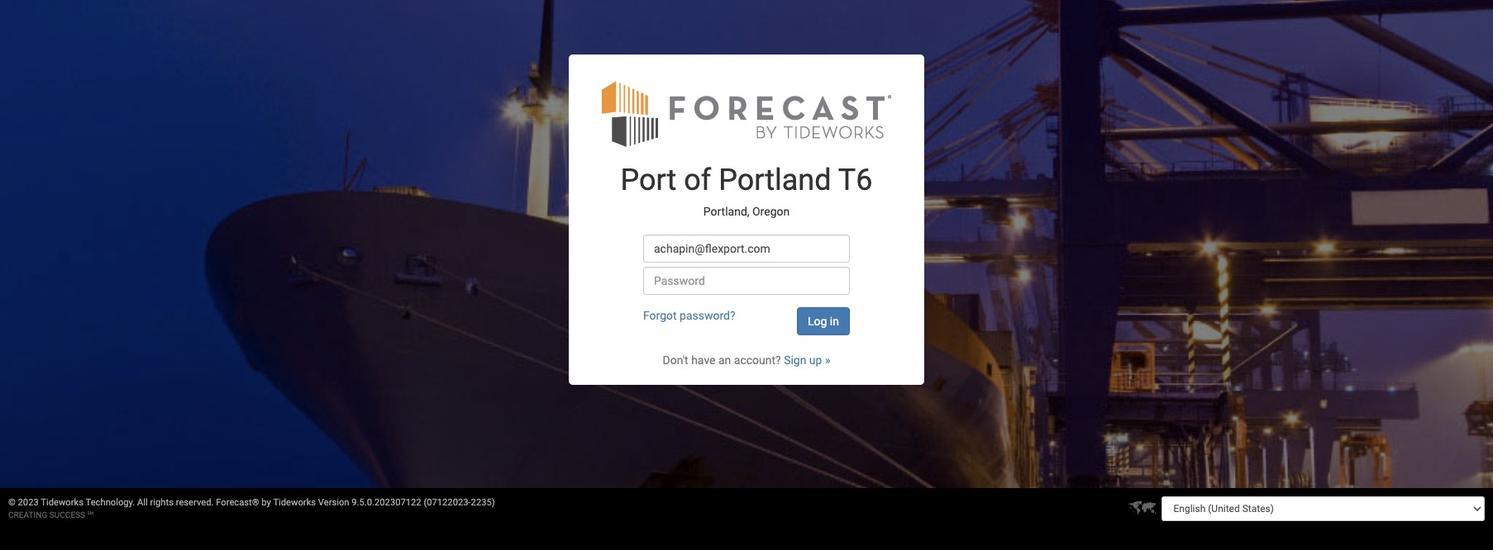 Task type: describe. For each thing, give the bounding box(es) containing it.
creating
[[8, 511, 47, 520]]

by
[[262, 498, 271, 509]]

all
[[137, 498, 148, 509]]

forecast® by tideworks image
[[602, 80, 892, 148]]

don't have an account? sign up »
[[663, 354, 831, 368]]

technology.
[[86, 498, 135, 509]]

1 tideworks from the left
[[41, 498, 84, 509]]

forgot
[[644, 310, 677, 323]]

9.5.0.202307122
[[352, 498, 422, 509]]

forgot password? link
[[644, 310, 736, 323]]

oregon
[[753, 205, 790, 218]]

have
[[692, 354, 716, 368]]

portland,
[[704, 205, 750, 218]]

port of portland t6 portland, oregon
[[621, 163, 873, 218]]

up
[[810, 354, 823, 368]]

© 2023 tideworks technology. all rights reserved. forecast® by tideworks version 9.5.0.202307122 (07122023-2235) creating success ℠
[[8, 498, 495, 520]]

t6
[[839, 163, 873, 198]]

2 tideworks from the left
[[273, 498, 316, 509]]

2023
[[18, 498, 39, 509]]

don't
[[663, 354, 689, 368]]



Task type: locate. For each thing, give the bounding box(es) containing it.
in
[[830, 315, 840, 329]]

©
[[8, 498, 16, 509]]

success
[[49, 511, 85, 520]]

Email or username text field
[[644, 235, 850, 263]]

0 horizontal spatial tideworks
[[41, 498, 84, 509]]

forecast®
[[216, 498, 259, 509]]

2235)
[[471, 498, 495, 509]]

log
[[808, 315, 827, 329]]

tideworks
[[41, 498, 84, 509], [273, 498, 316, 509]]

tideworks up success
[[41, 498, 84, 509]]

sign up » link
[[784, 354, 831, 368]]

(07122023-
[[424, 498, 471, 509]]

version
[[318, 498, 350, 509]]

»
[[825, 354, 831, 368]]

password?
[[680, 310, 736, 323]]

Password password field
[[644, 267, 850, 296]]

sign
[[784, 354, 807, 368]]

of
[[684, 163, 712, 198]]

account?
[[734, 354, 781, 368]]

log in button
[[797, 308, 850, 336]]

1 horizontal spatial tideworks
[[273, 498, 316, 509]]

reserved.
[[176, 498, 214, 509]]

℠
[[87, 511, 94, 520]]

forgot password? log in
[[644, 310, 840, 329]]

portland
[[719, 163, 832, 198]]

rights
[[150, 498, 174, 509]]

tideworks right by
[[273, 498, 316, 509]]

port
[[621, 163, 677, 198]]

an
[[719, 354, 731, 368]]



Task type: vqa. For each thing, say whether or not it's contained in the screenshot.
Info:
no



